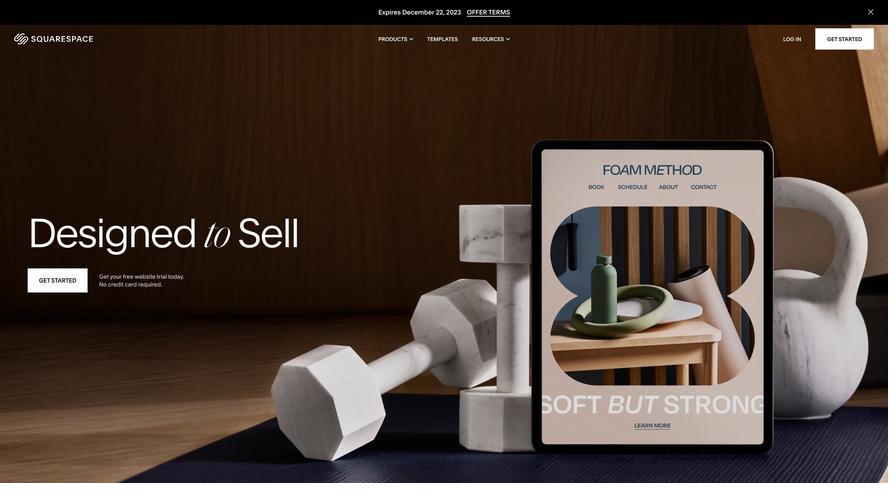 Task type: describe. For each thing, give the bounding box(es) containing it.
resources button
[[472, 25, 510, 53]]

credit
[[108, 281, 124, 288]]

your
[[110, 273, 122, 280]]

to
[[204, 218, 229, 257]]

expires
[[378, 8, 401, 16]]

2023
[[446, 8, 461, 16]]

log             in
[[783, 36, 801, 42]]

terms
[[488, 8, 510, 16]]

0 horizontal spatial get started
[[39, 277, 76, 284]]

get for left get started link
[[39, 277, 50, 284]]

in
[[796, 36, 801, 42]]

free
[[123, 273, 133, 280]]

log             in link
[[783, 36, 801, 42]]

offer terms
[[467, 8, 510, 16]]

templates
[[427, 36, 458, 42]]

templates link
[[427, 25, 458, 53]]

get your free website trial today. no credit card required.
[[99, 273, 184, 288]]

started for the top get started link
[[839, 36, 862, 42]]

card
[[125, 281, 137, 288]]

december
[[402, 8, 434, 16]]

22,
[[436, 8, 445, 16]]

trial
[[157, 273, 167, 280]]

sell
[[237, 209, 299, 258]]

products
[[378, 36, 407, 42]]



Task type: vqa. For each thing, say whether or not it's contained in the screenshot.
"Designed"
yes



Task type: locate. For each thing, give the bounding box(es) containing it.
2 horizontal spatial get
[[827, 36, 838, 42]]

products button
[[378, 25, 413, 53]]

offer terms link
[[467, 8, 510, 17]]

started for left get started link
[[51, 277, 76, 284]]

website
[[135, 273, 155, 280]]

1 vertical spatial get started link
[[28, 269, 88, 293]]

0 horizontal spatial get started link
[[28, 269, 88, 293]]

today.
[[168, 273, 184, 280]]

get inside the "get your free website trial today. no credit card required."
[[99, 273, 109, 280]]

get started
[[827, 36, 862, 42], [39, 277, 76, 284]]

required.
[[138, 281, 162, 288]]

get for the top get started link
[[827, 36, 838, 42]]

1 horizontal spatial get
[[99, 273, 109, 280]]

0 horizontal spatial get
[[39, 277, 50, 284]]

started
[[839, 36, 862, 42], [51, 277, 76, 284]]

1 horizontal spatial get started
[[827, 36, 862, 42]]

0 horizontal spatial started
[[51, 277, 76, 284]]

squarespace logo link
[[14, 33, 186, 45]]

no
[[99, 281, 107, 288]]

0 vertical spatial get started
[[827, 36, 862, 42]]

resources
[[472, 36, 504, 42]]

1 horizontal spatial get started link
[[816, 28, 874, 50]]

get started link
[[816, 28, 874, 50], [28, 269, 88, 293]]

0 vertical spatial started
[[839, 36, 862, 42]]

designed
[[28, 209, 196, 258]]

offer
[[467, 8, 487, 16]]

squarespace logo image
[[14, 33, 93, 45]]

log
[[783, 36, 795, 42]]

0 vertical spatial get started link
[[816, 28, 874, 50]]

get
[[827, 36, 838, 42], [99, 273, 109, 280], [39, 277, 50, 284]]

expires december 22, 2023
[[378, 8, 461, 16]]

1 vertical spatial get started
[[39, 277, 76, 284]]

designed to sell
[[28, 209, 299, 258]]

1 vertical spatial started
[[51, 277, 76, 284]]

1 horizontal spatial started
[[839, 36, 862, 42]]



